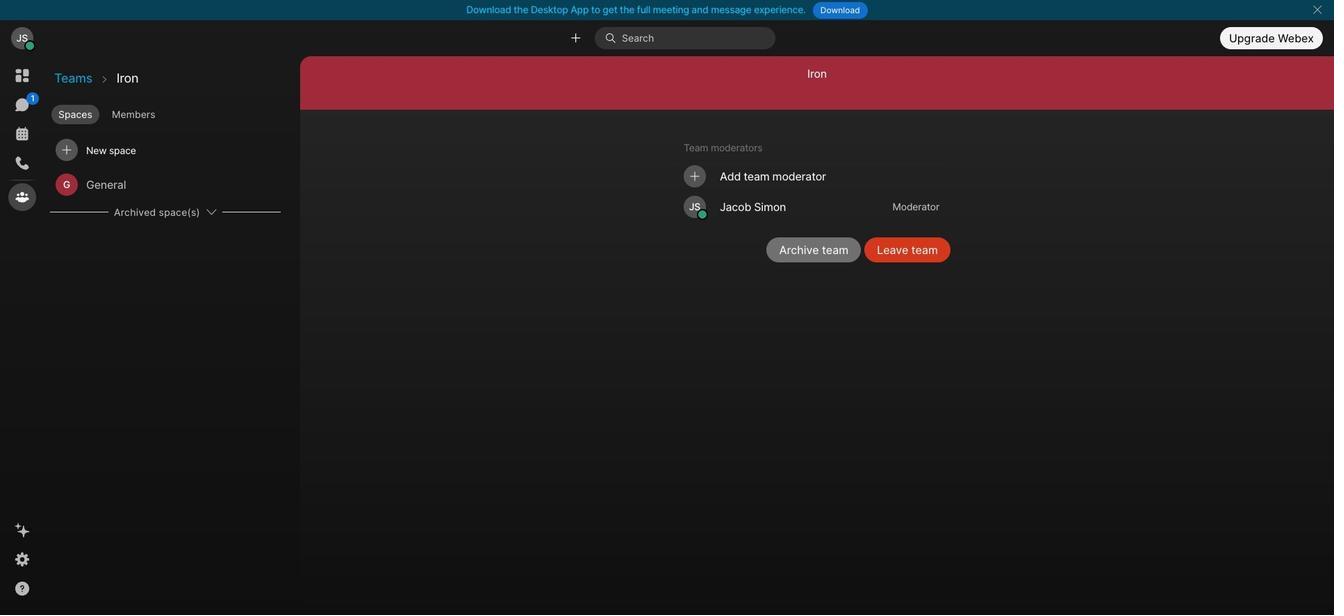Task type: describe. For each thing, give the bounding box(es) containing it.
general list item
[[50, 168, 281, 202]]

webex tab list
[[8, 62, 39, 211]]

jacob simon list item
[[673, 192, 951, 222]]



Task type: locate. For each thing, give the bounding box(es) containing it.
team moderators list
[[673, 161, 951, 223]]

arrow down_16 image
[[206, 206, 217, 218]]

navigation
[[0, 56, 44, 616]]

cancel_16 image
[[1312, 4, 1323, 15]]

list item
[[50, 133, 281, 168]]

add team moderator list item
[[673, 161, 951, 192]]

tab list
[[49, 99, 299, 126]]



Task type: vqa. For each thing, say whether or not it's contained in the screenshot.
Team moderators list
yes



